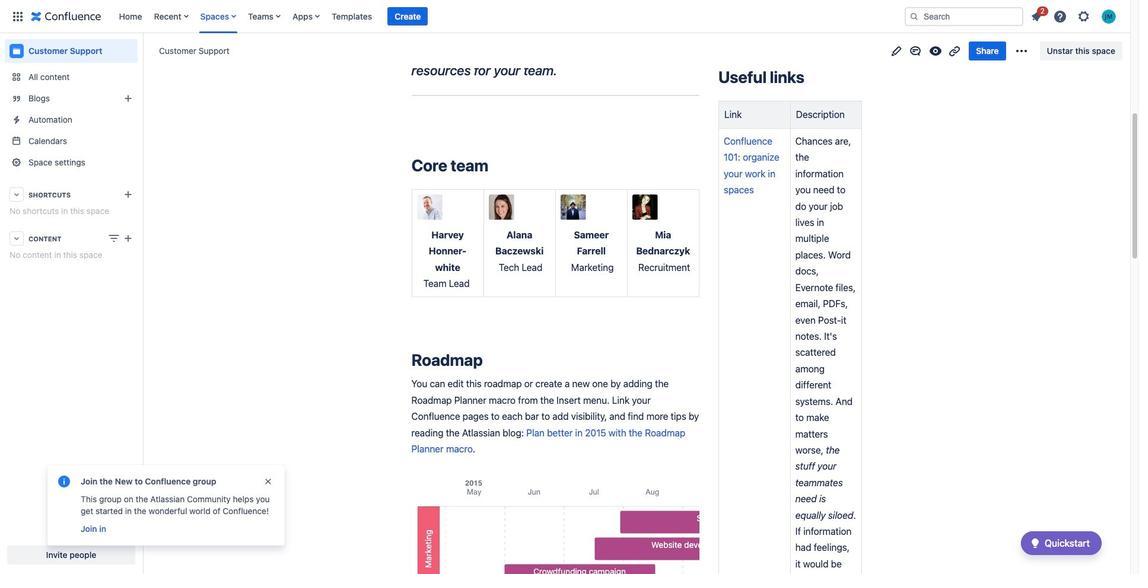 Task type: vqa. For each thing, say whether or not it's contained in the screenshot.
Add view dropdown button
no



Task type: locate. For each thing, give the bounding box(es) containing it.
list item
[[1026, 4, 1049, 26], [388, 7, 428, 26]]

create a blog image
[[121, 91, 135, 106]]

Search field
[[905, 7, 1024, 26]]

list
[[113, 0, 903, 33], [1026, 4, 1123, 27]]

None search field
[[905, 7, 1024, 26]]

1 vertical spatial copy image
[[487, 158, 502, 173]]

sameer.jpg image
[[561, 194, 586, 220]]

create a page image
[[121, 231, 135, 246]]

0 horizontal spatial list item
[[388, 7, 428, 26]]

confluence image
[[31, 9, 101, 23], [31, 9, 101, 23]]

1 horizontal spatial list item
[[1026, 4, 1049, 26]]

cassie.jpg image
[[633, 194, 658, 220]]

banner
[[0, 0, 1131, 33]]

space element
[[0, 33, 142, 574]]

1 vertical spatial copy image
[[482, 353, 496, 367]]

0 horizontal spatial copy image
[[487, 158, 502, 173]]

copy image
[[559, 63, 574, 77], [487, 158, 502, 173]]

1 horizontal spatial copy image
[[803, 70, 818, 84]]

0 vertical spatial copy image
[[559, 63, 574, 77]]

0 horizontal spatial list
[[113, 0, 903, 33]]

stop watching image
[[929, 44, 943, 58]]

copy link image
[[948, 44, 962, 58]]

collapse sidebar image
[[129, 39, 155, 63]]

check image
[[1028, 536, 1043, 551]]

copy image
[[803, 70, 818, 84], [482, 353, 496, 367]]



Task type: describe. For each thing, give the bounding box(es) containing it.
1 horizontal spatial list
[[1026, 4, 1123, 27]]

help icon image
[[1053, 9, 1068, 23]]

settings icon image
[[1077, 9, 1091, 23]]

appswitcher icon image
[[11, 9, 25, 23]]

notification icon image
[[1030, 9, 1044, 23]]

more actions image
[[1015, 44, 1029, 58]]

list item inside global element
[[388, 7, 428, 26]]

info image
[[57, 475, 71, 489]]

1 horizontal spatial copy image
[[559, 63, 574, 77]]

global element
[[7, 0, 903, 33]]

change view image
[[107, 231, 121, 246]]

alana.jpg image
[[489, 194, 514, 220]]

harvey.jpg image
[[417, 194, 442, 220]]

your profile and preferences image
[[1102, 9, 1116, 23]]

0 vertical spatial copy image
[[803, 70, 818, 84]]

search image
[[910, 12, 919, 21]]

add shortcut image
[[121, 188, 135, 202]]

dismiss image
[[263, 477, 273, 487]]

0 horizontal spatial copy image
[[482, 353, 496, 367]]

edit this page image
[[890, 44, 904, 58]]



